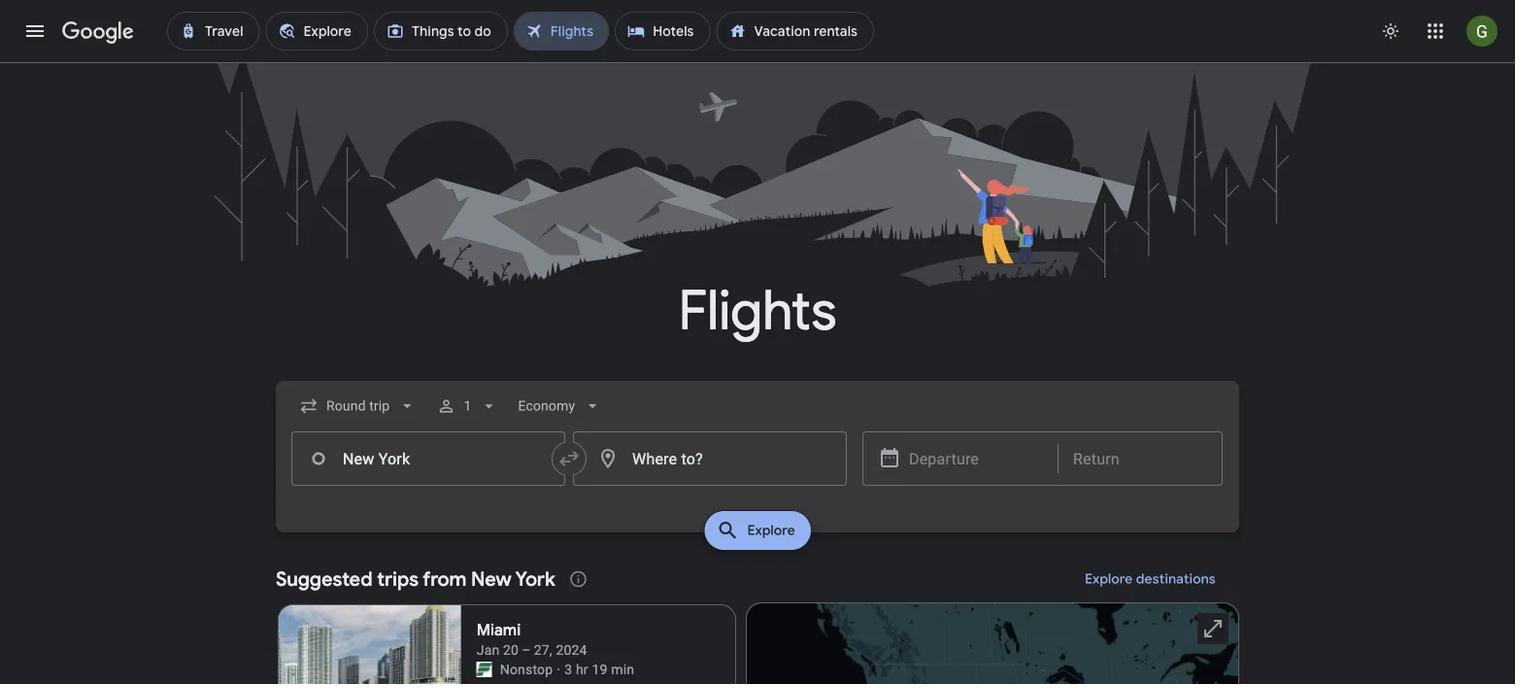 Task type: locate. For each thing, give the bounding box(es) containing it.
flights
[[679, 276, 837, 345]]

new
[[471, 566, 512, 591]]

suggested trips from new york
[[276, 566, 555, 591]]

min
[[611, 661, 635, 677]]

hr
[[576, 661, 589, 677]]

explore left destinations
[[1085, 570, 1133, 588]]

explore inside button
[[1085, 570, 1133, 588]]

explore up suggested trips from new york region
[[747, 522, 795, 539]]

destinations
[[1137, 570, 1216, 588]]

None text field
[[291, 431, 565, 486]]

nonstop
[[500, 661, 553, 677]]

Flight search field
[[260, 381, 1255, 556]]

1
[[464, 398, 472, 414]]

explore inside button
[[747, 522, 795, 539]]

 image inside suggested trips from new york region
[[557, 660, 561, 679]]

suggested
[[276, 566, 373, 591]]

explore
[[747, 522, 795, 539], [1085, 570, 1133, 588]]

0 horizontal spatial explore
[[747, 522, 795, 539]]

None field
[[291, 389, 425, 424], [510, 389, 610, 424], [291, 389, 425, 424], [510, 389, 610, 424]]

 image
[[557, 660, 561, 679]]

3
[[565, 661, 572, 677]]

1 vertical spatial explore
[[1085, 570, 1133, 588]]

0 vertical spatial explore
[[747, 522, 795, 539]]

change appearance image
[[1368, 8, 1415, 54]]

1 horizontal spatial explore
[[1085, 570, 1133, 588]]

explore button
[[705, 511, 811, 550]]



Task type: vqa. For each thing, say whether or not it's contained in the screenshot.
Destinations
yes



Task type: describe. For each thing, give the bounding box(es) containing it.
1 button
[[429, 383, 507, 429]]

york
[[515, 566, 555, 591]]

suggested trips from new york region
[[276, 556, 1240, 684]]

from
[[423, 566, 467, 591]]

Departure text field
[[909, 432, 1043, 485]]

explore destinations button
[[1062, 556, 1240, 602]]

19
[[592, 661, 608, 677]]

Return text field
[[1074, 432, 1208, 485]]

2024
[[556, 642, 587, 658]]

explore for explore
[[747, 522, 795, 539]]

20 – 27,
[[503, 642, 553, 658]]

trips
[[377, 566, 419, 591]]

Where to? text field
[[573, 431, 847, 486]]

explore for explore destinations
[[1085, 570, 1133, 588]]

jan
[[477, 642, 500, 658]]

miami
[[477, 620, 521, 640]]

3 hr 19 min
[[565, 661, 635, 677]]

miami jan 20 – 27, 2024
[[477, 620, 587, 658]]

explore destinations
[[1085, 570, 1216, 588]]

frontier image
[[477, 662, 492, 677]]

main menu image
[[23, 19, 47, 43]]



